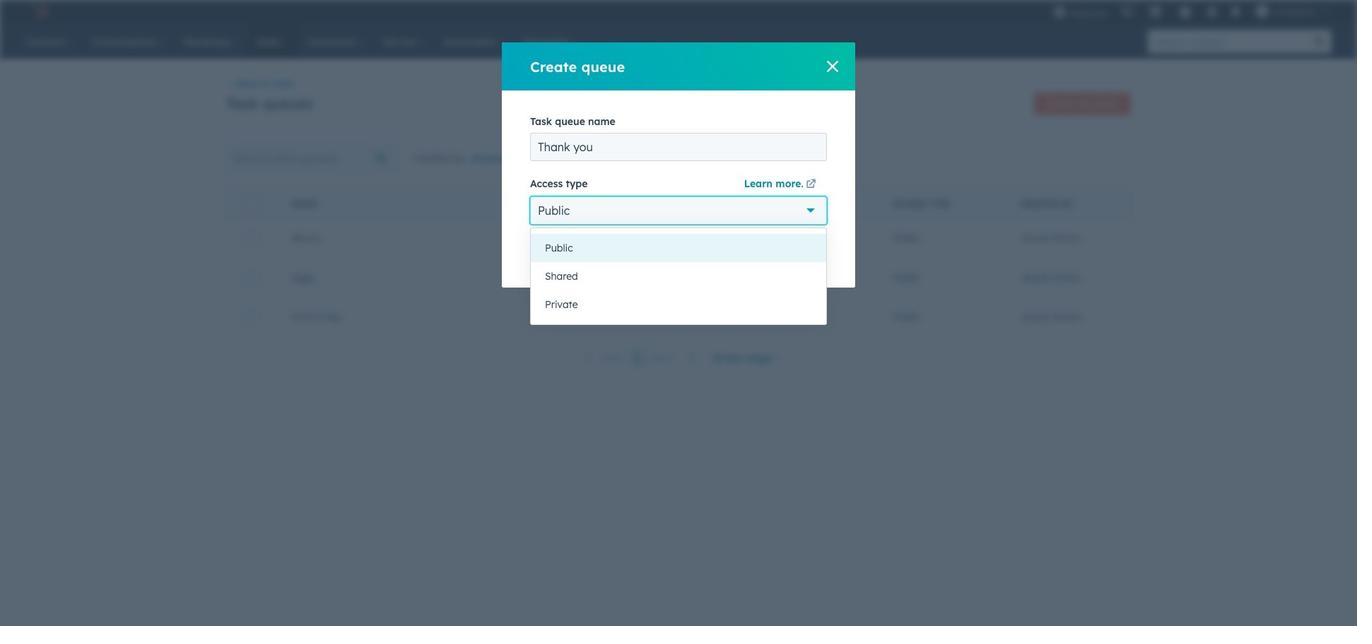 Task type: vqa. For each thing, say whether or not it's contained in the screenshot.
Search task queues search field
yes



Task type: locate. For each thing, give the bounding box(es) containing it.
menu
[[1046, 0, 1341, 23]]

1 link opens in a new window image from the top
[[806, 177, 816, 194]]

pagination navigation
[[576, 349, 704, 368]]

banner
[[226, 89, 1131, 115]]

None text field
[[530, 133, 827, 161]]

close image
[[827, 61, 839, 72]]

2 link opens in a new window image from the top
[[806, 180, 816, 190]]

list box
[[531, 228, 827, 325]]

link opens in a new window image
[[806, 177, 816, 194], [806, 180, 816, 190]]

marketplaces image
[[1150, 6, 1162, 19]]



Task type: describe. For each thing, give the bounding box(es) containing it.
Search task queues search field
[[226, 144, 398, 173]]

Search HubSpot search field
[[1148, 30, 1308, 54]]

jacob simon image
[[1256, 5, 1269, 18]]



